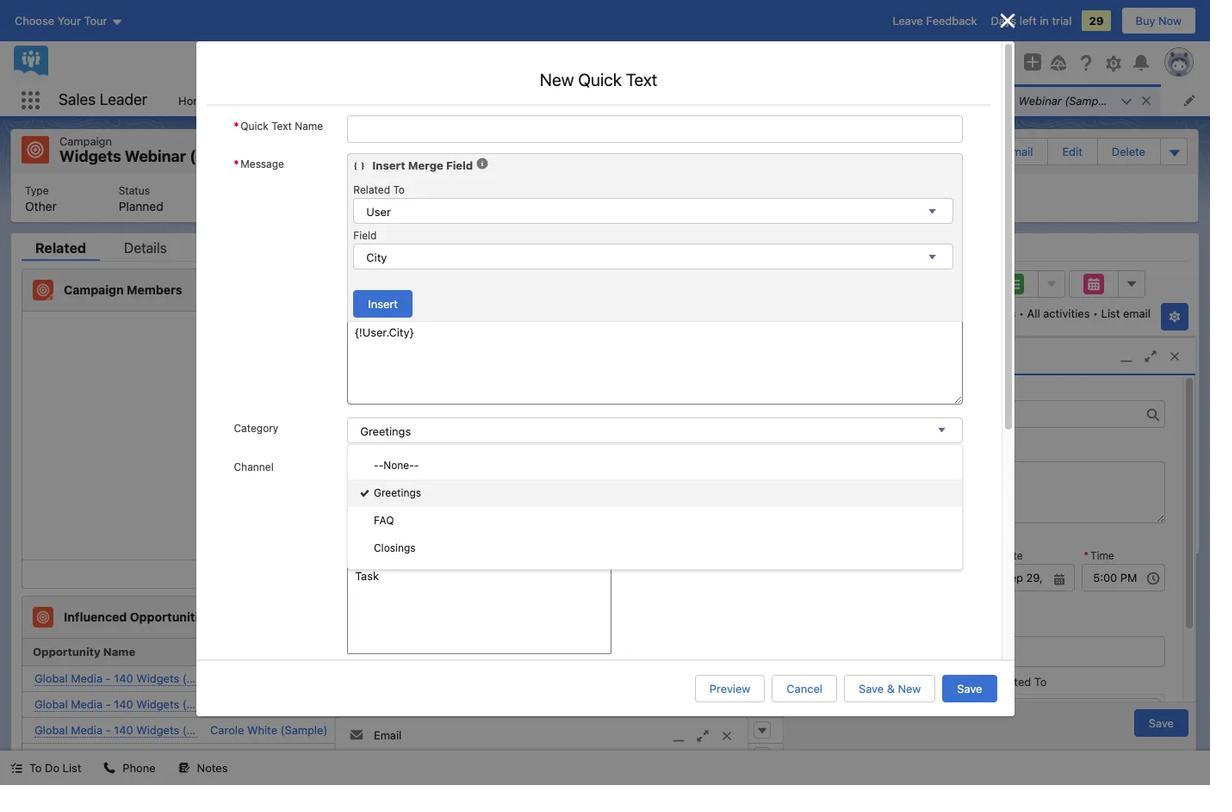 Task type: locate. For each thing, give the bounding box(es) containing it.
1 vertical spatial activities
[[969, 398, 1016, 412]]

* widgets webinar (sample)
[[964, 93, 1112, 107]]

1 global from the top
[[34, 672, 68, 685]]

0 vertical spatial list
[[168, 84, 1210, 116]]

planned
[[119, 199, 163, 213]]

0 vertical spatial global media - 140 widgets (sample)
[[34, 672, 230, 685]]

0 vertical spatial campaign
[[59, 134, 112, 148]]

1 vertical spatial field
[[354, 229, 377, 242]]

0 vertical spatial end
[[344, 184, 363, 197]]

text default image inside notes button
[[178, 763, 190, 775]]

closings link
[[348, 535, 962, 563]]

0 vertical spatial 140
[[114, 672, 133, 685]]

dashboards
[[361, 93, 424, 107]]

webinar up status
[[125, 147, 186, 165]]

1 horizontal spatial email
[[1005, 145, 1033, 158]]

days
[[991, 14, 1017, 28]]

3 140 from the top
[[114, 723, 133, 737]]

sales leader
[[59, 91, 147, 109]]

140
[[114, 672, 133, 685], [114, 697, 133, 711], [114, 723, 133, 737]]

show.
[[1033, 398, 1062, 412]]

1 vertical spatial global
[[34, 697, 68, 711]]

1 vertical spatial $0.00
[[391, 750, 422, 763]]

0 vertical spatial save button
[[943, 675, 997, 703]]

(sample)
[[831, 93, 878, 107], [1065, 93, 1112, 107], [190, 147, 258, 165], [182, 672, 230, 685], [182, 697, 230, 711], [182, 723, 230, 737], [281, 724, 328, 737], [143, 749, 190, 763], [298, 750, 345, 763]]

0 horizontal spatial save
[[859, 682, 884, 696]]

2 vertical spatial related
[[992, 675, 1031, 689]]

activities
[[1007, 495, 1055, 508]]

last
[[949, 306, 972, 320]]

activities up email,
[[969, 398, 1016, 412]]

• left expand
[[1070, 337, 1075, 351]]

message
[[241, 158, 284, 171]]

* left message
[[234, 158, 239, 171]]

|
[[882, 93, 886, 107]]

1 horizontal spatial &
[[912, 369, 920, 383]]

1 horizontal spatial date
[[1000, 550, 1023, 563]]

end date 1/12/2024
[[344, 184, 398, 213]]

contact
[[210, 645, 255, 659]]

text default image for to do list
[[10, 763, 22, 775]]

preview
[[710, 682, 751, 696]]

filters:
[[911, 306, 946, 320]]

1 vertical spatial global media - 140 widgets (sample)
[[34, 697, 230, 711]]

0 vertical spatial webinar
[[1019, 93, 1062, 107]]

0 vertical spatial $0.00
[[391, 724, 422, 737]]

0 horizontal spatial email
[[374, 729, 402, 743]]

2 vertical spatial media
[[71, 723, 103, 737]]

to left do
[[29, 762, 42, 775]]

1 horizontal spatial related
[[354, 184, 390, 196]]

• down email
[[1138, 337, 1143, 351]]

end inside end date 1/12/2024
[[344, 184, 363, 197]]

1 horizontal spatial list
[[984, 145, 1002, 158]]

2 vertical spatial global media - 140 widgets (sample)
[[34, 723, 230, 737]]

0 horizontal spatial view all link
[[386, 567, 428, 581]]

related inside the meeting dialog
[[992, 675, 1031, 689]]

1 vertical spatial view all link
[[386, 567, 428, 581]]

1 horizontal spatial save button
[[1135, 710, 1189, 737]]

text default image up end date 1/12/2024
[[354, 160, 366, 172]]

list inside button
[[984, 145, 1002, 158]]

list for the home link
[[11, 174, 1198, 222]]

campaign
[[59, 134, 112, 148], [64, 282, 124, 297]]

related up 1/12/2024
[[354, 184, 390, 196]]

1 vertical spatial new
[[898, 682, 921, 696]]

new inside 'button'
[[898, 682, 921, 696]]

end for end
[[992, 534, 1012, 547]]

1 vertical spatial date
[[1000, 550, 1023, 563]]

1 vertical spatial greetings
[[374, 487, 421, 500]]

Description text field
[[801, 462, 1166, 524]]

text default image right 120
[[104, 763, 116, 775]]

1 vertical spatial quick
[[241, 120, 269, 133]]

feedback
[[926, 14, 977, 28]]

• up expand
[[1093, 306, 1098, 320]]

1 horizontal spatial new
[[898, 682, 921, 696]]

- inside "acme - 120 widgets (sample)" link
[[67, 749, 72, 763]]

1 horizontal spatial activities
[[1044, 306, 1090, 320]]

1 horizontal spatial view all link
[[1146, 330, 1189, 358]]

text default image inside the 'phone' button
[[104, 763, 116, 775]]

(sample) inside "acme - 120 widgets (sample)" link
[[143, 749, 190, 763]]

status
[[119, 184, 150, 197]]

0 vertical spatial date
[[365, 184, 388, 197]]

0 vertical spatial field
[[446, 158, 473, 172]]

0 vertical spatial text
[[626, 70, 658, 90]]

save for save button inside the the meeting dialog
[[1149, 716, 1174, 730]]

0 horizontal spatial date
[[365, 184, 388, 197]]

1 vertical spatial media
[[71, 697, 103, 711]]

1 vertical spatial email
[[374, 729, 402, 743]]

None text field
[[347, 115, 964, 143], [801, 564, 885, 592], [992, 564, 1075, 592], [347, 115, 964, 143], [801, 564, 885, 592], [992, 564, 1075, 592]]

*
[[757, 93, 762, 107], [964, 93, 969, 107], [234, 120, 239, 133], [234, 158, 239, 171], [1084, 550, 1089, 563]]

show all activities
[[959, 495, 1055, 508]]

opportunity name element
[[22, 639, 203, 666]]

view down closings
[[386, 567, 411, 581]]

0 vertical spatial activities
[[1044, 306, 1090, 320]]

0 vertical spatial global media - 140 widgets (sample) link
[[34, 672, 230, 686]]

time
[[1091, 550, 1115, 563]]

to up 1/12/2024
[[393, 184, 405, 196]]

task,
[[1087, 415, 1112, 429]]

accounts list item
[[541, 84, 632, 116]]

related down location text field
[[992, 675, 1031, 689]]

1 vertical spatial opportunities
[[130, 610, 212, 624]]

name up contacts image
[[801, 675, 832, 689]]

all right the show
[[991, 495, 1004, 508]]

1 vertical spatial list
[[11, 174, 1198, 222]]

& inside 'button'
[[887, 682, 895, 696]]

meeting dialog
[[783, 338, 1197, 770]]

all right expand all button at the top of page
[[1175, 337, 1188, 351]]

(sample) right stamos
[[298, 750, 345, 763]]

& inside dropdown button
[[912, 369, 920, 383]]

opportunities down new quick text
[[643, 93, 714, 107]]

new up accounts
[[540, 70, 574, 90]]

none-
[[384, 459, 414, 472]]

type
[[25, 184, 49, 197]]

field right merge at the top of the page
[[446, 158, 473, 172]]

list inside button
[[63, 762, 81, 775]]

name right contact
[[257, 645, 290, 659]]

view
[[1147, 337, 1172, 351], [386, 567, 411, 581]]

to down location text field
[[1035, 675, 1047, 689]]

available
[[347, 461, 391, 474]]

reports list item
[[457, 84, 541, 116]]

3 global from the top
[[34, 723, 68, 737]]

no
[[952, 398, 966, 412]]

quick text name
[[241, 120, 323, 133]]

text default image left notes
[[178, 763, 190, 775]]

1 140 from the top
[[114, 672, 133, 685]]

home link
[[168, 84, 220, 116]]

text default image
[[1141, 95, 1153, 107], [354, 160, 366, 172]]

2 vertical spatial 140
[[114, 723, 133, 737]]

list containing other
[[11, 174, 1198, 222]]

expand all button
[[1078, 330, 1135, 358]]

leave
[[893, 14, 923, 28]]

name inside the meeting dialog
[[801, 675, 832, 689]]

get
[[846, 415, 865, 429]]

0 vertical spatial greetings
[[360, 425, 411, 438]]

1 vertical spatial global media - 140 widgets (sample) link
[[34, 697, 230, 712]]

view all link down email
[[1146, 330, 1189, 358]]

upcoming
[[853, 369, 909, 383]]

0 vertical spatial opportunities
[[643, 93, 714, 107]]

$0.00
[[391, 724, 422, 737], [391, 750, 422, 763]]

1 $0.00 from the top
[[391, 724, 422, 737]]

1 vertical spatial save button
[[1135, 710, 1189, 737]]

2 140 from the top
[[114, 697, 133, 711]]

-
[[374, 459, 379, 472], [379, 459, 384, 472], [414, 459, 419, 472], [106, 672, 111, 685], [106, 697, 111, 711], [106, 723, 111, 737], [67, 749, 72, 763]]

1 global media - 140 widgets (sample) from the top
[[34, 672, 230, 685]]

2 vertical spatial global
[[34, 723, 68, 737]]

quick up accounts
[[578, 70, 622, 90]]

1 vertical spatial &
[[887, 682, 895, 696]]

2 horizontal spatial related
[[992, 675, 1031, 689]]

0 horizontal spatial related
[[35, 240, 86, 255]]

field up city
[[354, 229, 377, 242]]

0 horizontal spatial view
[[386, 567, 411, 581]]

3 global media - 140 widgets (sample) from the top
[[34, 723, 230, 737]]

end up 1/12/2024
[[344, 184, 363, 197]]

0 vertical spatial quick
[[578, 70, 622, 90]]

end inside the meeting dialog
[[992, 534, 1012, 547]]

webinar up edit 'button'
[[1019, 93, 1062, 107]]

list right do
[[63, 762, 81, 775]]

140 for third global media - 140 widgets (sample) link from the bottom of the page
[[114, 672, 133, 685]]

1 vertical spatial end
[[992, 534, 1012, 547]]

a
[[1078, 415, 1084, 429]]

1 vertical spatial related
[[35, 240, 86, 255]]

2 vertical spatial list
[[63, 762, 81, 775]]

0 vertical spatial &
[[912, 369, 920, 383]]

contact name
[[210, 645, 290, 659]]

related down other at left top
[[35, 240, 86, 255]]

text default image
[[934, 95, 946, 107], [477, 157, 489, 169], [10, 763, 22, 775], [104, 763, 116, 775], [178, 763, 190, 775]]

0 vertical spatial email
[[1005, 145, 1033, 158]]

list right send
[[984, 145, 1002, 158]]

(sample) up jennifer stamos (sample) at the bottom left of page
[[281, 724, 328, 737]]

* for sarah
[[757, 93, 762, 107]]

0 horizontal spatial save button
[[943, 675, 997, 703]]

30
[[975, 306, 989, 320]]

0 horizontal spatial activities
[[969, 398, 1016, 412]]

save inside the meeting dialog
[[1149, 716, 1174, 730]]

refresh • expand all • view all
[[1026, 337, 1188, 351]]

list
[[168, 84, 1210, 116], [11, 174, 1198, 222]]

related
[[354, 184, 390, 196], [35, 240, 86, 255], [992, 675, 1031, 689]]

amount element
[[566, 639, 747, 666]]

group
[[974, 53, 1011, 73]]

1 horizontal spatial save
[[957, 682, 983, 696]]

1 vertical spatial 140
[[114, 697, 133, 711]]

0 vertical spatial related
[[354, 184, 390, 196]]

global for second global media - 140 widgets (sample) link
[[34, 697, 68, 711]]

quick
[[578, 70, 622, 90], [241, 120, 269, 133]]

campaign down sales on the top left
[[59, 134, 112, 148]]

list item
[[747, 84, 954, 116], [954, 84, 1160, 116], [194, 180, 313, 215]]

end down show all activities
[[992, 534, 1012, 547]]

activities up refresh button
[[1044, 306, 1090, 320]]

greetings up --none-- on the bottom left of the page
[[360, 425, 411, 438]]

1 vertical spatial list
[[1102, 306, 1120, 320]]

new down location text field
[[898, 682, 921, 696]]

1 vertical spatial text
[[272, 120, 292, 133]]

0 horizontal spatial list
[[63, 762, 81, 775]]

upcoming & overdue
[[853, 369, 970, 383]]

global
[[34, 672, 68, 685], [34, 697, 68, 711], [34, 723, 68, 737]]

insert down city
[[368, 297, 398, 311]]

(sample) up jennifer
[[182, 723, 230, 737]]

greetings inside "greetings" popup button
[[360, 425, 411, 438]]

opportunities list item
[[632, 84, 747, 116]]

1 horizontal spatial end
[[992, 534, 1012, 547]]

0 vertical spatial insert
[[372, 158, 405, 172]]

date down show all activities
[[1000, 550, 1023, 563]]

contact name element
[[203, 639, 385, 666]]

0 vertical spatial list
[[984, 145, 1002, 158]]

view down email
[[1147, 337, 1172, 351]]

2 horizontal spatial save
[[1149, 716, 1174, 730]]

greetings inside greetings link
[[374, 487, 421, 500]]

2 media from the top
[[71, 697, 103, 711]]

closings
[[374, 542, 416, 555]]

opportunity name
[[33, 645, 135, 659]]

2 vertical spatial global media - 140 widgets (sample) link
[[34, 723, 230, 738]]

* up send
[[964, 93, 969, 107]]

campaign down the related link
[[64, 282, 124, 297]]

leave feedback link
[[893, 14, 977, 28]]

140 for 1st global media - 140 widgets (sample) link from the bottom
[[114, 723, 133, 737]]

try
[[994, 449, 1008, 463]]

text default image up the delete button
[[1141, 95, 1153, 107]]

1 vertical spatial campaign
[[64, 282, 124, 297]]

related inside related to user
[[354, 184, 390, 196]]

activities
[[1044, 306, 1090, 320], [969, 398, 1016, 412]]

quick down chatter
[[241, 120, 269, 133]]

contacts image
[[805, 700, 825, 721]]

(sample) left notes
[[143, 749, 190, 763]]

0 vertical spatial global
[[34, 672, 68, 685]]

date
[[365, 184, 388, 197], [1000, 550, 1023, 563]]

list containing home
[[168, 84, 1210, 116]]

1/12/2024
[[344, 199, 398, 213]]

to
[[1019, 398, 1030, 412]]

delete
[[1112, 145, 1146, 158]]

0 horizontal spatial opportunities
[[130, 610, 212, 624]]

0 horizontal spatial new
[[540, 70, 574, 90]]

2 global from the top
[[34, 697, 68, 711]]

opportunities
[[643, 93, 714, 107], [130, 610, 212, 624]]

filters: last 30 days • all activities • list email
[[911, 306, 1151, 320]]

overdue
[[923, 369, 970, 383]]

details link
[[110, 240, 181, 261]]

(sample) down chatter
[[190, 147, 258, 165]]

left
[[1020, 14, 1037, 28]]

related for related to
[[992, 675, 1031, 689]]

text default image left acme
[[10, 763, 22, 775]]

Enter a greeting, note, or an answer to a question... text field
[[347, 322, 964, 405]]

* time
[[1084, 550, 1115, 563]]

0 horizontal spatial field
[[354, 229, 377, 242]]

influenced opportunities
[[64, 610, 212, 624]]

amount
[[572, 645, 616, 659]]

1 horizontal spatial opportunities
[[643, 93, 714, 107]]

2 global media - 140 widgets (sample) link from the top
[[34, 697, 230, 712]]

and
[[1115, 415, 1135, 429]]

date up 1/12/2024
[[365, 184, 388, 197]]

sales
[[59, 91, 96, 109]]

1 vertical spatial insert
[[368, 297, 398, 311]]

to inside the meeting dialog
[[1035, 675, 1047, 689]]

0 vertical spatial media
[[71, 672, 103, 685]]

0 horizontal spatial text default image
[[354, 160, 366, 172]]

1 horizontal spatial webinar
[[1019, 93, 1062, 107]]

140 for second global media - 140 widgets (sample) link
[[114, 697, 133, 711]]

* sarah loehr (sample) | lead
[[757, 93, 914, 107]]

text
[[626, 70, 658, 90], [272, 120, 292, 133]]

text default image right merge at the top of the page
[[477, 157, 489, 169]]

* left the sarah
[[757, 93, 762, 107]]

0 horizontal spatial end
[[344, 184, 363, 197]]

0 vertical spatial new
[[540, 70, 574, 90]]

send list email
[[954, 145, 1033, 158]]

0 vertical spatial text default image
[[1141, 95, 1153, 107]]

$4,000.00
[[572, 750, 626, 763]]

opportunities inside opportunities link
[[643, 93, 714, 107]]

0 horizontal spatial &
[[887, 682, 895, 696]]

2 horizontal spatial list
[[1102, 306, 1120, 320]]

insert left merge at the top of the page
[[372, 158, 405, 172]]

insert merge field
[[372, 158, 473, 172]]

view all link down closings
[[386, 567, 428, 581]]

insert for insert
[[368, 297, 398, 311]]

insert inside button
[[368, 297, 398, 311]]

* left time
[[1084, 550, 1089, 563]]

related for related to user
[[354, 184, 390, 196]]

greetings down --none-- on the bottom left of the page
[[374, 487, 421, 500]]

to
[[393, 184, 405, 196], [860, 449, 872, 463], [1035, 675, 1047, 689], [29, 762, 42, 775]]

1 horizontal spatial view
[[1147, 337, 1172, 351]]

insert for insert merge field
[[372, 158, 405, 172]]

text default image inside to do list button
[[10, 763, 22, 775]]

2 $0.00 from the top
[[391, 750, 422, 763]]

list left email
[[1102, 306, 1120, 320]]

* inside the meeting dialog
[[1084, 550, 1089, 563]]

days
[[992, 306, 1016, 320]]

0 horizontal spatial webinar
[[125, 147, 186, 165]]

opportunities up opportunity name element
[[130, 610, 212, 624]]



Task type: vqa. For each thing, say whether or not it's contained in the screenshot.
Global corresponding to 3rd global media - 140 widgets (sample) link
yes



Task type: describe. For each thing, give the bounding box(es) containing it.
$0.00 for carole white (sample)
[[391, 724, 422, 737]]

acme - 120 widgets (sample)
[[34, 749, 190, 763]]

user button
[[354, 198, 954, 224]]

details
[[124, 240, 167, 255]]

global for 1st global media - 140 widgets (sample) link from the bottom
[[34, 723, 68, 737]]

show all activities button
[[945, 488, 1069, 515]]

save button inside the meeting dialog
[[1135, 710, 1189, 737]]

* for widgets
[[964, 93, 969, 107]]

revenue share element
[[385, 639, 566, 666]]

& for save
[[887, 682, 895, 696]]

your
[[1062, 449, 1086, 463]]

reports link
[[457, 84, 518, 116]]

description
[[801, 442, 861, 456]]

trial
[[1052, 14, 1072, 28]]

email inside email link
[[374, 729, 402, 743]]

1 global media - 140 widgets (sample) link from the top
[[34, 672, 230, 686]]

opportunity
[[33, 645, 100, 659]]

3 media from the top
[[71, 723, 103, 737]]

1 vertical spatial webinar
[[125, 147, 186, 165]]

acme - 120 widgets (sample) link
[[34, 749, 190, 764]]

shown,
[[954, 449, 991, 463]]

1 horizontal spatial field
[[446, 158, 473, 172]]

greetings button
[[347, 418, 964, 444]]

new quick text
[[540, 70, 658, 90]]

status planned
[[119, 184, 163, 213]]

email inside send list email button
[[1005, 145, 1033, 158]]

campaign for campaign members
[[64, 282, 124, 297]]

all down closings
[[415, 567, 428, 581]]

(sample) down contact
[[182, 672, 230, 685]]

other
[[25, 199, 57, 213]]

greetings link
[[348, 480, 962, 507]]

to inside related to user
[[393, 184, 405, 196]]

(sample) up the carole at the bottom left
[[182, 697, 230, 711]]

date group
[[992, 549, 1075, 592]]

0 horizontal spatial text
[[272, 120, 292, 133]]

name down influenced opportunities in the bottom of the page
[[103, 645, 135, 659]]

leader
[[100, 91, 147, 109]]

* down chatter
[[234, 120, 239, 133]]

in
[[1040, 14, 1049, 28]]

related link
[[22, 240, 100, 261]]

29
[[1089, 14, 1104, 28]]

to do list
[[29, 762, 81, 775]]

faq link
[[348, 507, 962, 535]]

& for upcoming
[[912, 369, 920, 383]]

sending
[[924, 415, 965, 429]]

changing
[[1011, 449, 1059, 463]]

widgets webinar (sample)
[[59, 147, 258, 165]]

home
[[178, 93, 209, 107]]

* for time
[[1084, 550, 1089, 563]]

date inside end date 1/12/2024
[[365, 184, 388, 197]]

(sample) up edit 'button'
[[1065, 93, 1112, 107]]

leave feedback
[[893, 14, 977, 28]]

chatter link
[[220, 84, 279, 116]]

0 vertical spatial view all link
[[1146, 330, 1189, 358]]

text default image right lead
[[934, 95, 946, 107]]

email link
[[336, 719, 748, 755]]

members
[[127, 282, 182, 297]]

end for end date 1/12/2024
[[344, 184, 363, 197]]

phone
[[123, 762, 156, 775]]

sarah
[[766, 93, 796, 107]]

--none--
[[374, 459, 419, 472]]

related for related
[[35, 240, 86, 255]]

1 media from the top
[[71, 672, 103, 685]]

jennifer stamos (sample) link
[[210, 750, 345, 763]]

buy now
[[1136, 14, 1182, 28]]

0 vertical spatial view
[[1147, 337, 1172, 351]]

stamos
[[256, 750, 295, 763]]

accounts
[[551, 93, 600, 107]]

dashboards link
[[351, 84, 434, 116]]

channel
[[234, 461, 274, 474]]

3 global media - 140 widgets (sample) link from the top
[[34, 723, 230, 738]]

• right days
[[1019, 306, 1024, 320]]

city button
[[354, 244, 954, 270]]

revenue
[[391, 645, 439, 659]]

save inside 'button'
[[859, 682, 884, 696]]

cancel button
[[772, 675, 837, 703]]

activities inside no activities to show. get started by sending an email, scheduling a task, and more.
[[969, 398, 1016, 412]]

all right expand
[[1121, 337, 1134, 351]]

show
[[959, 495, 988, 508]]

cancel
[[787, 682, 823, 696]]

name down forecasts on the left of page
[[295, 120, 323, 133]]

carole white (sample) link
[[210, 724, 328, 737]]

refresh
[[1026, 337, 1066, 351]]

user
[[366, 205, 391, 219]]

do
[[45, 762, 59, 775]]

campaign members link
[[64, 282, 189, 297]]

0 horizontal spatial quick
[[241, 120, 269, 133]]

1 horizontal spatial text
[[626, 70, 658, 90]]

text default image for phone
[[104, 763, 116, 775]]

opportunities inside influenced opportunities link
[[130, 610, 212, 624]]

1 vertical spatial view
[[386, 567, 411, 581]]

activity
[[839, 240, 890, 255]]

expand
[[1079, 337, 1118, 351]]

city
[[366, 251, 387, 264]]

date inside date group
[[1000, 550, 1023, 563]]

lead
[[889, 93, 914, 107]]

to left change
[[860, 449, 872, 463]]

email
[[1123, 306, 1151, 320]]

2 global media - 140 widgets (sample) from the top
[[34, 697, 230, 711]]

reports
[[467, 93, 508, 107]]

faq
[[374, 514, 394, 527]]

forecasts
[[290, 93, 341, 107]]

chatter
[[230, 93, 269, 107]]

filters.
[[1089, 449, 1121, 463]]

scheduling
[[1018, 415, 1075, 429]]

jennifer
[[210, 750, 253, 763]]

campaign for campaign
[[59, 134, 112, 148]]

to inside button
[[29, 762, 42, 775]]

delete button
[[1098, 138, 1160, 164]]

acme
[[34, 749, 64, 763]]

Location text field
[[801, 636, 1166, 667]]

1 horizontal spatial quick
[[578, 70, 622, 90]]

save for leftmost save button
[[957, 682, 983, 696]]

notes button
[[168, 751, 238, 786]]

120
[[75, 749, 94, 763]]

refresh button
[[1025, 330, 1067, 358]]

(sample) left |
[[831, 93, 878, 107]]

jennifer stamos (sample)
[[210, 750, 345, 763]]

preview button
[[695, 675, 765, 703]]

1 horizontal spatial text default image
[[1141, 95, 1153, 107]]

send
[[954, 145, 981, 158]]

all right days
[[1027, 306, 1040, 320]]

$0.00 for jennifer stamos (sample)
[[391, 750, 422, 763]]

to do list button
[[0, 751, 92, 786]]

now
[[1159, 14, 1182, 28]]

1 vertical spatial text default image
[[354, 160, 366, 172]]

insert button
[[354, 290, 413, 318]]

related to
[[992, 675, 1047, 689]]

inverse image
[[997, 10, 1018, 31]]

list for leave feedback link
[[168, 84, 1210, 116]]

an
[[968, 415, 981, 429]]

all inside button
[[991, 495, 1004, 508]]

notes
[[197, 762, 228, 775]]

field inside field city
[[354, 229, 377, 242]]

buy now button
[[1121, 7, 1197, 34]]

dashboards list item
[[351, 84, 457, 116]]

text default image for notes
[[178, 763, 190, 775]]

global for third global media - 140 widgets (sample) link from the bottom of the page
[[34, 672, 68, 685]]



